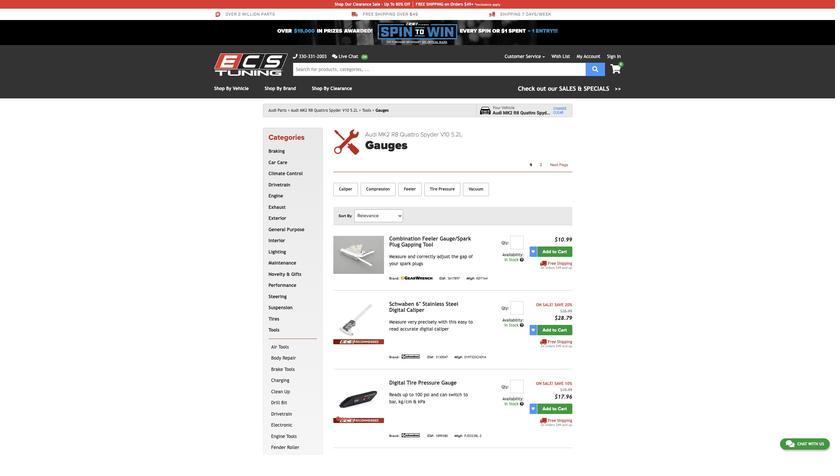 Task type: locate. For each thing, give the bounding box(es) containing it.
schwaben - corporate logo image
[[401, 355, 421, 359], [401, 433, 421, 437]]

days/week
[[526, 12, 552, 17]]

my
[[577, 54, 583, 59]]

digital up reads
[[390, 380, 405, 386]]

2 vertical spatial es#:
[[428, 434, 435, 438]]

caliper inside the schwaben 6" stainless steel digital caliper
[[407, 307, 425, 313]]

1 vertical spatial up
[[285, 389, 290, 394]]

$1
[[502, 28, 508, 34]]

gapping
[[402, 241, 422, 248]]

0 vertical spatial stock
[[509, 257, 519, 262]]

1 horizontal spatial over
[[278, 28, 292, 34]]

spin
[[479, 28, 491, 34]]

paginated product list navigation navigation
[[366, 160, 573, 169]]

drivetrain up electronic
[[271, 411, 292, 417]]

1 ecs tuning recommends this product. image from the top
[[333, 339, 384, 344]]

0 vertical spatial &
[[578, 85, 582, 92]]

1 vertical spatial tire
[[407, 380, 417, 386]]

2 vertical spatial add
[[543, 406, 552, 412]]

save left 20%
[[555, 302, 564, 307]]

gear wrench - corporate logo image
[[401, 276, 433, 280]]

clearance up 'audi mk2 r8 quattro spyder v10 5.2l' link
[[331, 86, 352, 91]]

0 vertical spatial ecs tuning recommends this product. image
[[333, 339, 384, 344]]

tools for engine tools
[[287, 434, 297, 439]]

change clear
[[554, 106, 567, 114]]

caliper up sort by
[[339, 187, 352, 191]]

on inside the on sale!                         save 20% $35.99 $28.79
[[536, 302, 542, 307]]

1 vertical spatial brand:
[[390, 355, 400, 359]]

stock
[[509, 257, 519, 262], [509, 323, 519, 327], [509, 402, 519, 406]]

feeler up correctly
[[423, 235, 439, 242]]

up right clean
[[285, 389, 290, 394]]

up down $28.79
[[569, 344, 573, 348]]

0 horizontal spatial up
[[285, 389, 290, 394]]

2 ecs tuning recommends this product. image from the top
[[333, 418, 384, 423]]

0 vertical spatial availability:
[[503, 252, 524, 257]]

qty:
[[502, 240, 510, 245], [502, 306, 510, 310], [502, 385, 510, 389]]

3 free shipping on orders $49 and up from the top
[[541, 418, 573, 427]]

0 vertical spatial add to cart
[[543, 249, 567, 254]]

3 stock from the top
[[509, 402, 519, 406]]

1 horizontal spatial mk2
[[379, 131, 390, 138]]

over left million
[[226, 12, 237, 17]]

0 vertical spatial up
[[384, 2, 389, 7]]

2 vertical spatial qty:
[[502, 385, 510, 389]]

331-
[[308, 54, 317, 59]]

1 vertical spatial 2
[[540, 162, 543, 167]]

on
[[445, 2, 450, 7], [541, 266, 545, 269], [541, 344, 545, 348], [541, 423, 545, 427]]

-
[[382, 2, 383, 7]]

gauges
[[376, 108, 389, 113], [366, 138, 408, 153]]

2 horizontal spatial r8
[[514, 110, 519, 115]]

1 vertical spatial orders
[[546, 344, 555, 348]]

1 on from the top
[[536, 302, 542, 307]]

2 free shipping on orders $49 and up from the top
[[541, 339, 573, 348]]

es#: 3130047
[[428, 355, 448, 359]]

r8 for audi mk2 r8 quattro spyder v10 5.2l gauges
[[392, 131, 399, 138]]

tools inside engine tools "link"
[[287, 434, 297, 439]]

1 vertical spatial add to cart button
[[538, 325, 573, 335]]

digital
[[390, 307, 405, 313], [390, 380, 405, 386]]

bar,
[[390, 399, 397, 404]]

with left us
[[809, 442, 819, 446]]

sale! inside the on sale!                         save 10% $19.99 $17.96
[[543, 381, 554, 386]]

spyder inside the audi mk2 r8 quattro spyder v10 5.2l gauges
[[421, 131, 439, 138]]

brake
[[271, 367, 283, 372]]

save for $17.96
[[555, 381, 564, 386]]

mfg#: 019732sch01a
[[455, 355, 486, 359]]

1 vertical spatial question circle image
[[520, 402, 524, 406]]

1 horizontal spatial v10
[[441, 131, 450, 138]]

read
[[390, 326, 399, 331]]

0 vertical spatial on
[[536, 302, 542, 307]]

r8 inside the audi mk2 r8 quattro spyder v10 5.2l gauges
[[392, 131, 399, 138]]

2 orders from the top
[[546, 344, 555, 348]]

add to cart down $17.96 at right
[[543, 406, 567, 412]]

v10 inside your vehicle audi mk2 r8 quattro spyder v10 5.2l
[[552, 110, 561, 115]]

measure inside measure very precisely with this easy to read accurate digital caliper
[[390, 319, 407, 324]]

0 vertical spatial brand:
[[390, 277, 400, 280]]

tools for brake tools
[[285, 367, 295, 372]]

comments image left live on the left top
[[332, 54, 338, 59]]

2 brand: from the top
[[390, 355, 400, 359]]

schwaben - corporate logo image for tire
[[401, 433, 421, 437]]

& inside 'link'
[[578, 85, 582, 92]]

orders down $17.96 at right
[[546, 423, 555, 427]]

*exclusions
[[475, 3, 492, 6]]

in stock
[[505, 257, 520, 262], [505, 323, 520, 327], [505, 402, 520, 406]]

0 vertical spatial add
[[543, 249, 552, 254]]

1 question circle image from the top
[[520, 258, 524, 262]]

by left brand
[[277, 86, 282, 91]]

free shipping on orders $49 and up for $28.79
[[541, 339, 573, 348]]

add to cart button down $17.96 at right
[[538, 404, 573, 414]]

in stock for on sale!                         save 10%
[[505, 402, 520, 406]]

engine for engine
[[269, 193, 283, 199]]

2 horizontal spatial &
[[578, 85, 582, 92]]

your vehicle audi mk2 r8 quattro spyder v10 5.2l
[[493, 105, 571, 115]]

0 vertical spatial add to cart button
[[538, 246, 573, 257]]

0 vertical spatial es#:
[[440, 277, 447, 280]]

tool
[[423, 241, 433, 248]]

1 measure from the top
[[390, 254, 407, 259]]

es#: 3617897
[[440, 277, 460, 280]]

1 left 2 link in the top right of the page
[[530, 162, 532, 167]]

to left 100
[[410, 392, 414, 397]]

free shipping on orders $49 and up down $17.96 at right
[[541, 418, 573, 427]]

1 sale! from the top
[[543, 302, 554, 307]]

1 horizontal spatial quattro
[[400, 131, 419, 138]]

vehicle down ecs tuning image
[[233, 86, 249, 91]]

2 question circle image from the top
[[520, 402, 524, 406]]

2 horizontal spatial 2
[[540, 162, 543, 167]]

sales & specials link
[[518, 84, 621, 93]]

sort
[[339, 213, 346, 218]]

brand
[[284, 86, 296, 91]]

in for $10.99
[[505, 257, 508, 262]]

change link
[[554, 106, 567, 110]]

audi inside your vehicle audi mk2 r8 quattro spyder v10 5.2l
[[493, 110, 502, 115]]

2 digital from the top
[[390, 380, 405, 386]]

comments image
[[332, 54, 338, 59], [786, 440, 795, 448]]

1 vertical spatial over
[[278, 28, 292, 34]]

0 horizontal spatial comments image
[[332, 54, 338, 59]]

1 cart from the top
[[558, 249, 567, 254]]

tire right feeler link
[[430, 187, 438, 191]]

shopping cart image
[[611, 64, 621, 74]]

comments image inside "chat with us" link
[[786, 440, 795, 448]]

suspension link
[[267, 302, 316, 314]]

tools for air tools
[[279, 344, 289, 350]]

2 horizontal spatial 5.2l
[[562, 110, 571, 115]]

$49 down $17.96 at right
[[556, 423, 561, 427]]

1 qty: from the top
[[502, 240, 510, 245]]

save for $28.79
[[555, 302, 564, 307]]

accurate
[[400, 326, 419, 331]]

cart for $17.96
[[558, 406, 567, 412]]

save inside the on sale!                         save 10% $19.99 $17.96
[[555, 381, 564, 386]]

0 vertical spatial cart
[[558, 249, 567, 254]]

shipping left 7
[[501, 12, 521, 17]]

clearance right our
[[353, 2, 372, 7]]

0 vertical spatial add to wish list image
[[532, 250, 535, 253]]

on for $17.96
[[536, 381, 542, 386]]

shipping down $28.79
[[558, 339, 573, 344]]

qty: for on sale!                         save 20%
[[502, 306, 510, 310]]

tools inside tools "link"
[[269, 327, 280, 333]]

0 vertical spatial 1
[[532, 28, 535, 34]]

question circle image for on sale!                         save 10%
[[520, 402, 524, 406]]

2 add to wish list image from the top
[[532, 407, 535, 410]]

1 vertical spatial feeler
[[423, 235, 439, 242]]

schwaben 6" stainless steel digital caliper
[[390, 301, 459, 313]]

5.2l inside your vehicle audi mk2 r8 quattro spyder v10 5.2l
[[562, 110, 571, 115]]

over for over $15,000 in prizes
[[278, 28, 292, 34]]

quattro for audi mk2 r8 quattro spyder v10 5.2l
[[314, 108, 328, 113]]

2 qty: from the top
[[502, 306, 510, 310]]

sale! inside the on sale!                         save 20% $35.99 $28.79
[[543, 302, 554, 307]]

digital tire pressure gauge
[[390, 380, 457, 386]]

cart
[[558, 249, 567, 254], [558, 327, 567, 333], [558, 406, 567, 412]]

3 add from the top
[[543, 406, 552, 412]]

1 digital from the top
[[390, 307, 405, 313]]

2 vertical spatial 2
[[480, 434, 482, 438]]

no
[[388, 41, 392, 44]]

up right -
[[384, 2, 389, 7]]

& inside category navigation element
[[287, 271, 290, 277]]

combination
[[390, 235, 421, 242]]

1 add to wish list image from the top
[[532, 250, 535, 253]]

2 schwaben - corporate logo image from the top
[[401, 433, 421, 437]]

fender roller
[[271, 445, 299, 450]]

2 horizontal spatial quattro
[[521, 110, 536, 115]]

2 in stock from the top
[[505, 323, 520, 327]]

1
[[532, 28, 535, 34], [530, 162, 532, 167]]

body
[[271, 355, 281, 361]]

1 vertical spatial ecs tuning recommends this product. image
[[333, 418, 384, 423]]

switch
[[449, 392, 462, 397]]

audi parts link
[[269, 108, 290, 113]]

car care
[[269, 160, 287, 165]]

2 on from the top
[[536, 381, 542, 386]]

off
[[405, 2, 410, 7]]

es#: left 1899380
[[428, 434, 435, 438]]

1 horizontal spatial clearance
[[353, 2, 372, 7]]

1 vertical spatial gauges
[[366, 138, 408, 153]]

0 horizontal spatial tools link
[[267, 325, 316, 336]]

2 vertical spatial add to cart
[[543, 406, 567, 412]]

digital up read
[[390, 307, 405, 313]]

1 vertical spatial tools link
[[267, 325, 316, 336]]

by right the sort at the left of page
[[347, 213, 352, 218]]

air
[[271, 344, 277, 350]]

0 vertical spatial pressure
[[439, 187, 455, 191]]

question circle image for $10.99
[[520, 258, 524, 262]]

and inside measure and correctly adjust the gap of your spark plugs
[[408, 254, 416, 259]]

and right "psi"
[[431, 392, 439, 397]]

free down shop our clearance sale - up to 80% off
[[363, 12, 374, 17]]

1 vertical spatial with
[[809, 442, 819, 446]]

schwaben - corporate logo image left es#: 1899380
[[401, 433, 421, 437]]

0 horizontal spatial spyder
[[329, 108, 341, 113]]

0 vertical spatial with
[[439, 319, 448, 324]]

1 save from the top
[[555, 302, 564, 307]]

audi for audi mk2 r8 quattro spyder v10 5.2l
[[291, 108, 299, 113]]

audi inside the audi mk2 r8 quattro spyder v10 5.2l gauges
[[366, 131, 377, 138]]

0 vertical spatial tire
[[430, 187, 438, 191]]

$49 right over
[[410, 12, 418, 17]]

sale!
[[543, 302, 554, 307], [543, 381, 554, 386]]

to right switch
[[464, 392, 468, 397]]

orders down $10.99
[[546, 266, 555, 269]]

sale! left 20%
[[543, 302, 554, 307]]

add to cart button for $28.79
[[538, 325, 573, 335]]

combination feeler gauge/spark plug gapping tool link
[[390, 235, 471, 248]]

charging link
[[270, 375, 316, 386]]

free shipping on orders $49 and up for $17.96
[[541, 418, 573, 427]]

our
[[345, 2, 352, 7]]

2
[[238, 12, 241, 17], [540, 162, 543, 167], [480, 434, 482, 438]]

2 add from the top
[[543, 327, 552, 333]]

1 vertical spatial save
[[555, 381, 564, 386]]

tools inside air tools link
[[279, 344, 289, 350]]

add to cart for $17.96
[[543, 406, 567, 412]]

1 vertical spatial free shipping on orders $49 and up
[[541, 339, 573, 348]]

330-
[[299, 54, 308, 59]]

1 vertical spatial measure
[[390, 319, 407, 324]]

mk2 for audi mk2 r8 quattro spyder v10 5.2l gauges
[[379, 131, 390, 138]]

correctly
[[417, 254, 436, 259]]

mfg#: left 019732sch01a
[[455, 355, 463, 359]]

feeler
[[404, 187, 416, 191], [423, 235, 439, 242]]

tire pressure link
[[425, 183, 461, 196]]

free shipping on orders $49 and up down $28.79
[[541, 339, 573, 348]]

0 horizontal spatial over
[[226, 12, 237, 17]]

orders down $28.79
[[546, 344, 555, 348]]

v10 inside the audi mk2 r8 quattro spyder v10 5.2l gauges
[[441, 131, 450, 138]]

0 horizontal spatial caliper
[[339, 187, 352, 191]]

& inside reads up to 100 psi and can switch to bar, kg/cm & kpa
[[414, 399, 417, 404]]

1 vertical spatial in stock
[[505, 323, 520, 327]]

0 vertical spatial sale!
[[543, 302, 554, 307]]

5.2l for audi mk2 r8 quattro spyder v10 5.2l
[[350, 108, 358, 113]]

0 vertical spatial save
[[555, 302, 564, 307]]

lighting link
[[267, 246, 316, 258]]

audi
[[269, 108, 277, 113], [291, 108, 299, 113], [493, 110, 502, 115], [366, 131, 377, 138]]

shipping down $10.99
[[558, 261, 573, 266]]

by down ecs tuning image
[[226, 86, 232, 91]]

by for vehicle
[[226, 86, 232, 91]]

comments image left the chat with us
[[786, 440, 795, 448]]

ecs tuning recommends this product. image for schwaben 6" stainless steel digital caliper
[[333, 339, 384, 344]]

and down $17.96 at right
[[562, 423, 568, 427]]

engine up 'exhaust'
[[269, 193, 283, 199]]

mfg#: for digital tire pressure gauge
[[455, 434, 463, 438]]

1 availability: from the top
[[503, 252, 524, 257]]

schwaben - corporate logo image left es#: 3130047
[[401, 355, 421, 359]]

question circle image
[[520, 323, 524, 327]]

1 horizontal spatial &
[[414, 399, 417, 404]]

2 vertical spatial add to cart button
[[538, 404, 573, 414]]

mfg#: left the kdt164
[[467, 277, 475, 280]]

to right easy at the bottom right
[[469, 319, 473, 324]]

2 stock from the top
[[509, 323, 519, 327]]

1 horizontal spatial chat
[[798, 442, 808, 446]]

0 vertical spatial comments image
[[332, 54, 338, 59]]

0 vertical spatial schwaben - corporate logo image
[[401, 355, 421, 359]]

and down $10.99
[[562, 266, 568, 269]]

$10.99
[[555, 236, 573, 243]]

drivetrain link down "bit"
[[270, 409, 316, 420]]

save inside the on sale!                         save 20% $35.99 $28.79
[[555, 302, 564, 307]]

free down $28.79
[[548, 339, 556, 344]]

search image
[[593, 66, 599, 72]]

measure up your
[[390, 254, 407, 259]]

2 measure from the top
[[390, 319, 407, 324]]

up down $10.99
[[569, 266, 573, 269]]

orders for $17.96
[[546, 423, 555, 427]]

air tools
[[271, 344, 289, 350]]

0 horizontal spatial r8
[[309, 108, 313, 113]]

2 save from the top
[[555, 381, 564, 386]]

3 add to cart from the top
[[543, 406, 567, 412]]

live
[[339, 54, 347, 59]]

chat with us
[[798, 442, 825, 446]]

schwaben - corporate logo image for 6"
[[401, 355, 421, 359]]

1 vertical spatial engine
[[271, 434, 285, 439]]

quattro inside the audi mk2 r8 quattro spyder v10 5.2l gauges
[[400, 131, 419, 138]]

0 horizontal spatial tire
[[407, 380, 417, 386]]

1 vertical spatial stock
[[509, 323, 519, 327]]

0 vertical spatial clearance
[[353, 2, 372, 7]]

feeler right compression
[[404, 187, 416, 191]]

chat left us
[[798, 442, 808, 446]]

1 vertical spatial availability:
[[503, 318, 524, 322]]

add to cart down $10.99
[[543, 249, 567, 254]]

$19.99
[[561, 388, 573, 392]]

& right sales on the top right of page
[[578, 85, 582, 92]]

chat right live on the left top
[[349, 54, 359, 59]]

free down $10.99
[[548, 261, 556, 266]]

1 horizontal spatial vehicle
[[502, 105, 515, 110]]

engine up fender
[[271, 434, 285, 439]]

up up the 'kg/cm'
[[403, 392, 408, 397]]

gauge
[[442, 380, 457, 386]]

$49
[[410, 12, 418, 17], [556, 266, 561, 269], [556, 344, 561, 348], [556, 423, 561, 427]]

2 add to cart from the top
[[543, 327, 567, 333]]

2 vertical spatial &
[[414, 399, 417, 404]]

tire up 100
[[407, 380, 417, 386]]

mk2 inside the audi mk2 r8 quattro spyder v10 5.2l gauges
[[379, 131, 390, 138]]

sale! left 10%
[[543, 381, 554, 386]]

kg/cm
[[399, 399, 412, 404]]

1 horizontal spatial with
[[809, 442, 819, 446]]

2 vertical spatial mfg#:
[[455, 434, 463, 438]]

1 vertical spatial add
[[543, 327, 552, 333]]

by for clearance
[[324, 86, 329, 91]]

orders for $28.79
[[546, 344, 555, 348]]

clearance for by
[[331, 86, 352, 91]]

on inside the on sale!                         save 10% $19.99 $17.96
[[536, 381, 542, 386]]

body repair link
[[270, 353, 316, 364]]

add to cart button down $10.99
[[538, 246, 573, 257]]

add to cart button down $28.79
[[538, 325, 573, 335]]

&
[[578, 85, 582, 92], [287, 271, 290, 277], [414, 399, 417, 404]]

$35.99
[[561, 309, 573, 313]]

1 vertical spatial on
[[536, 381, 542, 386]]

5.2l
[[350, 108, 358, 113], [562, 110, 571, 115], [451, 131, 463, 138]]

add to wish list image
[[532, 250, 535, 253], [532, 407, 535, 410]]

es#: for caliper
[[428, 355, 435, 359]]

1 brand: from the top
[[390, 277, 400, 280]]

es#: for tool
[[440, 277, 447, 280]]

1 vertical spatial comments image
[[786, 440, 795, 448]]

shop by brand
[[265, 86, 296, 91]]

2 sale! from the top
[[543, 381, 554, 386]]

3 cart from the top
[[558, 406, 567, 412]]

2 availability: from the top
[[503, 318, 524, 322]]

to inside measure very precisely with this easy to read accurate digital caliper
[[469, 319, 473, 324]]

& left gifts
[[287, 271, 290, 277]]

us
[[820, 442, 825, 446]]

over left the $15,000
[[278, 28, 292, 34]]

0
[[620, 62, 622, 66]]

1 vertical spatial caliper
[[407, 307, 425, 313]]

2 cart from the top
[[558, 327, 567, 333]]

1 vertical spatial add to cart
[[543, 327, 567, 333]]

lighting
[[269, 249, 286, 254]]

over 2 million parts link
[[214, 11, 275, 17]]

clear link
[[554, 110, 567, 114]]

$49 down $10.99
[[556, 266, 561, 269]]

precisely
[[418, 319, 437, 324]]

1 horizontal spatial up
[[384, 2, 389, 7]]

stock for $10.99
[[509, 257, 519, 262]]

brake tools link
[[270, 364, 316, 375]]

1 free shipping on orders $49 and up from the top
[[541, 261, 573, 269]]

1 horizontal spatial 5.2l
[[451, 131, 463, 138]]

2 horizontal spatial mk2
[[503, 110, 513, 115]]

3 qty: from the top
[[502, 385, 510, 389]]

2003
[[317, 54, 327, 59]]

measure up read
[[390, 319, 407, 324]]

air tools link
[[270, 342, 316, 353]]

pressure inside 'link'
[[439, 187, 455, 191]]

question circle image
[[520, 258, 524, 262], [520, 402, 524, 406]]

1 inside paginated product list navigation navigation
[[530, 162, 532, 167]]

1 horizontal spatial spyder
[[421, 131, 439, 138]]

add to wish list image
[[532, 328, 535, 332]]

1 in stock from the top
[[505, 257, 520, 262]]

1 vertical spatial vehicle
[[502, 105, 515, 110]]

comments image inside live chat link
[[332, 54, 338, 59]]

cart down $17.96 at right
[[558, 406, 567, 412]]

comments image for live
[[332, 54, 338, 59]]

combination feeler gauge/spark plug gapping tool
[[390, 235, 471, 248]]

tools inside brake tools link
[[285, 367, 295, 372]]

engine
[[269, 193, 283, 199], [271, 434, 285, 439]]

drivetrain link down control
[[267, 179, 316, 191]]

1 horizontal spatial tire
[[430, 187, 438, 191]]

necessary.
[[406, 41, 422, 44]]

save left 10%
[[555, 381, 564, 386]]

digital
[[420, 326, 433, 331]]

mfg#: for schwaben 6" stainless steel digital caliper
[[455, 355, 463, 359]]

by for brand
[[277, 86, 282, 91]]

free shipping over $49 link
[[352, 11, 418, 17]]

shop for shop by vehicle
[[214, 86, 225, 91]]

2 add to cart button from the top
[[538, 325, 573, 335]]

1 horizontal spatial caliper
[[407, 307, 425, 313]]

vehicle right your
[[502, 105, 515, 110]]

None number field
[[511, 236, 524, 249], [511, 301, 524, 314], [511, 380, 524, 393], [511, 236, 524, 249], [511, 301, 524, 314], [511, 380, 524, 393]]

pressure left vacuum
[[439, 187, 455, 191]]

free shipping on orders $49 and up down $10.99
[[541, 261, 573, 269]]

019732sch01a
[[465, 355, 486, 359]]

ecs tuning recommends this product. image
[[333, 339, 384, 344], [333, 418, 384, 423]]

spark
[[400, 261, 411, 266]]

mfg#: kdt164
[[467, 277, 488, 280]]

1 vertical spatial 1
[[530, 162, 532, 167]]

to down $10.99
[[553, 249, 557, 254]]

0 horizontal spatial v10
[[343, 108, 349, 113]]

cart down $10.99
[[558, 249, 567, 254]]

v10 for audi mk2 r8 quattro spyder v10 5.2l
[[343, 108, 349, 113]]

pressure up "psi"
[[418, 380, 440, 386]]

phone image
[[293, 54, 298, 59]]

engine inside "link"
[[271, 434, 285, 439]]

1 orders from the top
[[546, 266, 555, 269]]

spent
[[509, 28, 526, 34]]

2 vertical spatial stock
[[509, 402, 519, 406]]

3 orders from the top
[[546, 423, 555, 427]]

& for sales
[[578, 85, 582, 92]]

digital inside the schwaben 6" stainless steel digital caliper
[[390, 307, 405, 313]]

shop
[[335, 2, 344, 7], [214, 86, 225, 91], [265, 86, 275, 91], [312, 86, 323, 91]]

brand: for gapping
[[390, 277, 400, 280]]

in stock for $10.99
[[505, 257, 520, 262]]

0 horizontal spatial with
[[439, 319, 448, 324]]

0 vertical spatial feeler
[[404, 187, 416, 191]]

add to cart down $28.79
[[543, 327, 567, 333]]

in for on sale!                         save 10%
[[505, 402, 508, 406]]

es#: left 3130047
[[428, 355, 435, 359]]

by up 'audi mk2 r8 quattro spyder v10 5.2l' link
[[324, 86, 329, 91]]

drivetrain down climate
[[269, 182, 291, 187]]

es#: left 3617897
[[440, 277, 447, 280]]

0 vertical spatial 2
[[238, 12, 241, 17]]

with up caliper at the bottom right of page
[[439, 319, 448, 324]]

& left kpa
[[414, 399, 417, 404]]

0 vertical spatial gauges
[[376, 108, 389, 113]]

3 availability: from the top
[[503, 397, 524, 401]]

audi for audi mk2 r8 quattro spyder v10 5.2l gauges
[[366, 131, 377, 138]]

0 vertical spatial in stock
[[505, 257, 520, 262]]

mfg#: left pjd3238l-
[[455, 434, 463, 438]]

1 stock from the top
[[509, 257, 519, 262]]

caliper
[[339, 187, 352, 191], [407, 307, 425, 313]]

up
[[384, 2, 389, 7], [285, 389, 290, 394]]

and up plugs
[[408, 254, 416, 259]]

list
[[563, 54, 570, 59]]

over
[[397, 12, 409, 17]]

cart down $28.79
[[558, 327, 567, 333]]

0 vertical spatial measure
[[390, 254, 407, 259]]

0 vertical spatial mfg#:
[[467, 277, 475, 280]]

caliper up the very
[[407, 307, 425, 313]]

5.2l inside the audi mk2 r8 quattro spyder v10 5.2l gauges
[[451, 131, 463, 138]]

measure inside measure and correctly adjust the gap of your spark plugs
[[390, 254, 407, 259]]

1 right =
[[532, 28, 535, 34]]

add for $17.96
[[543, 406, 552, 412]]

3 add to cart button from the top
[[538, 404, 573, 414]]

3 in stock from the top
[[505, 402, 520, 406]]

2 vertical spatial cart
[[558, 406, 567, 412]]

1 schwaben - corporate logo image from the top
[[401, 355, 421, 359]]

r8 for audi mk2 r8 quattro spyder v10 5.2l
[[309, 108, 313, 113]]



Task type: describe. For each thing, give the bounding box(es) containing it.
1 vertical spatial drivetrain link
[[270, 409, 316, 420]]

free
[[416, 2, 425, 7]]

shop for shop by clearance
[[312, 86, 323, 91]]

with inside measure very precisely with this easy to read accurate digital caliper
[[439, 319, 448, 324]]

spyder for audi mk2 r8 quattro spyder v10 5.2l gauges
[[421, 131, 439, 138]]

sale! for $17.96
[[543, 381, 554, 386]]

free down $17.96 at right
[[548, 418, 556, 423]]

with inside "chat with us" link
[[809, 442, 819, 446]]

tools link inside category navigation element
[[267, 325, 316, 336]]

sales
[[560, 85, 576, 92]]

your
[[390, 261, 399, 266]]

shop by brand link
[[265, 86, 296, 91]]

3 brand: from the top
[[390, 434, 400, 438]]

control
[[287, 171, 303, 176]]

& for novelty
[[287, 271, 290, 277]]

interior link
[[267, 235, 316, 246]]

sort by
[[339, 213, 352, 218]]

to down $17.96 at right
[[553, 406, 557, 412]]

es#: 1899380
[[428, 434, 448, 438]]

stock for on sale!                         save 20%
[[509, 323, 519, 327]]

$49 down $28.79
[[556, 344, 561, 348]]

official
[[428, 41, 439, 44]]

brand: for digital
[[390, 355, 400, 359]]

chat with us link
[[781, 438, 830, 450]]

add for $28.79
[[543, 327, 552, 333]]

sign
[[608, 54, 616, 59]]

to down $28.79
[[553, 327, 557, 333]]

in stock for on sale!                         save 20%
[[505, 323, 520, 327]]

general purpose link
[[267, 224, 316, 235]]

this
[[449, 319, 457, 324]]

spyder for audi mk2 r8 quattro spyder v10 5.2l
[[329, 108, 341, 113]]

cart for $28.79
[[558, 327, 567, 333]]

audi parts
[[269, 108, 287, 113]]

measure for digital
[[390, 319, 407, 324]]

1 vertical spatial chat
[[798, 442, 808, 446]]

drill bit
[[271, 400, 287, 405]]

shop for shop our clearance sale - up to 80% off
[[335, 2, 344, 7]]

ecs tuning 'spin to win' contest logo image
[[378, 23, 458, 39]]

mk2 inside your vehicle audi mk2 r8 quattro spyder v10 5.2l
[[503, 110, 513, 115]]

10%
[[565, 381, 573, 386]]

my account
[[577, 54, 601, 59]]

0 vertical spatial chat
[[349, 54, 359, 59]]

Search text field
[[293, 63, 586, 76]]

quattro inside your vehicle audi mk2 r8 quattro spyder v10 5.2l
[[521, 110, 536, 115]]

availability: for on sale!                         save 10%
[[503, 397, 524, 401]]

es#3130047 - 019732sch01a - schwaben 6" stainless steel digital caliper - measure very precisely with this easy to read accurate digital caliper - schwaben - audi bmw volkswagen mercedes benz mini porsche image
[[333, 301, 384, 339]]

customer service button
[[505, 53, 545, 60]]

up inside tools subcategories element
[[285, 389, 290, 394]]

easy
[[458, 319, 467, 324]]

general purpose
[[269, 227, 305, 232]]

5.2l for audi mk2 r8 quattro spyder v10 5.2l gauges
[[451, 131, 463, 138]]

braking link
[[267, 146, 316, 157]]

shop by clearance link
[[312, 86, 352, 91]]

free ship ping on orders $49+ *exclusions apply
[[416, 2, 501, 7]]

gauges inside the audi mk2 r8 quattro spyder v10 5.2l gauges
[[366, 138, 408, 153]]

measure for gapping
[[390, 254, 407, 259]]

1 vertical spatial pressure
[[418, 380, 440, 386]]

shipping down $17.96 at right
[[558, 418, 573, 423]]

brake tools
[[271, 367, 295, 372]]

purpose
[[287, 227, 305, 232]]

novelty & gifts link
[[267, 269, 316, 280]]

3130047
[[436, 355, 448, 359]]

1 add from the top
[[543, 249, 552, 254]]

0 vertical spatial drivetrain link
[[267, 179, 316, 191]]

psi
[[424, 392, 430, 397]]

drivetrain inside tools subcategories element
[[271, 411, 292, 417]]

mfg#: pjd3238l-2
[[455, 434, 482, 438]]

tire pressure
[[430, 187, 455, 191]]

performance
[[269, 283, 297, 288]]

1 add to cart button from the top
[[538, 246, 573, 257]]

repair
[[283, 355, 296, 361]]

steering link
[[267, 291, 316, 302]]

stock for on sale!                         save 10%
[[509, 402, 519, 406]]

next page
[[551, 162, 569, 167]]

2 inside paginated product list navigation navigation
[[540, 162, 543, 167]]

exhaust
[[269, 204, 286, 210]]

sale
[[373, 2, 381, 7]]

performance link
[[267, 280, 316, 291]]

ecs tuning image
[[214, 53, 288, 76]]

can
[[440, 392, 448, 397]]

clear
[[554, 110, 564, 114]]

$15,000
[[294, 28, 315, 34]]

1 add to cart from the top
[[543, 249, 567, 254]]

or
[[493, 28, 500, 34]]

every spin or $1 spent = 1 entry!!!
[[460, 28, 558, 34]]

0 horizontal spatial vehicle
[[233, 86, 249, 91]]

7
[[522, 12, 525, 17]]

in for on sale!                         save 20%
[[505, 323, 508, 327]]

.
[[447, 41, 448, 44]]

$28.79
[[555, 315, 573, 321]]

ecs tuning recommends this product. image for digital tire pressure gauge
[[333, 418, 384, 423]]

clearance for our
[[353, 2, 372, 7]]

availability: for $10.99
[[503, 252, 524, 257]]

0 vertical spatial drivetrain
[[269, 182, 291, 187]]

and inside reads up to 100 psi and can switch to bar, kg/cm & kpa
[[431, 392, 439, 397]]

measure very precisely with this easy to read accurate digital caliper
[[390, 319, 473, 331]]

and down $28.79
[[562, 344, 568, 348]]

shipping
[[375, 12, 396, 17]]

es#1899380 - pjd3238l-2 - digital tire pressure gauge  - reads up to 100 psi and can switch to bar, kg/cm & kpa - schwaben - audi bmw volkswagen mercedes benz mini porsche image
[[333, 380, 384, 418]]

on sale!                         save 20% $35.99 $28.79
[[536, 302, 573, 321]]

audi for audi parts
[[269, 108, 277, 113]]

qty: for $10.99
[[502, 240, 510, 245]]

care
[[277, 160, 287, 165]]

pjd3238l-
[[465, 434, 480, 438]]

6"
[[416, 301, 421, 307]]

caliper link
[[333, 183, 358, 196]]

es#3617897 - kdt164 - combination feeler gauge/spark plug gapping tool - measure and correctly adjust the gap of your spark plugs - gear wrench - audi bmw volkswagen mercedes benz mini porsche image
[[333, 236, 384, 274]]

1 link
[[526, 160, 536, 169]]

quattro for audi mk2 r8 quattro spyder v10 5.2l gauges
[[400, 131, 419, 138]]

gap
[[460, 254, 468, 259]]

qty: for on sale!                         save 10%
[[502, 385, 510, 389]]

over 2 million parts
[[226, 12, 275, 17]]

vacuum
[[469, 187, 484, 191]]

climate control
[[269, 171, 303, 176]]

kdt164
[[477, 277, 488, 280]]

the
[[452, 254, 459, 259]]

live chat
[[339, 54, 359, 59]]

up down $17.96 at right
[[569, 423, 573, 427]]

mfg#: for combination feeler gauge/spark plug gapping tool
[[467, 277, 475, 280]]

tire inside 'link'
[[430, 187, 438, 191]]

100
[[415, 392, 423, 397]]

0 horizontal spatial feeler
[[404, 187, 416, 191]]

0 vertical spatial caliper
[[339, 187, 352, 191]]

tools subcategories element
[[269, 339, 317, 455]]

sale! for $28.79
[[543, 302, 554, 307]]

availability: for on sale!                         save 20%
[[503, 318, 524, 322]]

general
[[269, 227, 286, 232]]

add to cart button for $17.96
[[538, 404, 573, 414]]

$17.96
[[555, 394, 573, 400]]

see
[[422, 41, 427, 44]]

feeler link
[[399, 183, 422, 196]]

fender
[[271, 445, 286, 450]]

next
[[551, 162, 559, 167]]

service
[[526, 54, 541, 59]]

3617897
[[448, 277, 460, 280]]

category navigation element
[[263, 128, 323, 455]]

categories
[[269, 133, 305, 142]]

audi mk2 r8 quattro spyder v10 5.2l
[[291, 108, 358, 113]]

mk2 for audi mk2 r8 quattro spyder v10 5.2l
[[300, 108, 307, 113]]

comments image for chat
[[786, 440, 795, 448]]

climate
[[269, 171, 285, 176]]

body repair
[[271, 355, 296, 361]]

r8 inside your vehicle audi mk2 r8 quattro spyder v10 5.2l
[[514, 110, 519, 115]]

gauge/spark
[[440, 235, 471, 242]]

over $15,000 in prizes
[[278, 28, 342, 34]]

shop for shop by brand
[[265, 86, 275, 91]]

vehicle inside your vehicle audi mk2 r8 quattro spyder v10 5.2l
[[502, 105, 515, 110]]

exterior
[[269, 216, 287, 221]]

audi mk2 r8 quattro spyder v10 5.2l link
[[291, 108, 361, 113]]

engine for engine tools
[[271, 434, 285, 439]]

1 horizontal spatial tools link
[[362, 108, 375, 113]]

on for $28.79
[[536, 302, 542, 307]]

vacuum link
[[463, 183, 489, 196]]

schwaben 6" stainless steel digital caliper link
[[390, 301, 459, 313]]

v10 for audi mk2 r8 quattro spyder v10 5.2l gauges
[[441, 131, 450, 138]]

add to cart for $28.79
[[543, 327, 567, 333]]

braking
[[269, 149, 285, 154]]

engine link
[[267, 191, 316, 202]]

entry!!!
[[536, 28, 558, 34]]

spyder inside your vehicle audi mk2 r8 quattro spyder v10 5.2l
[[537, 110, 551, 115]]

over for over 2 million parts
[[226, 12, 237, 17]]

feeler inside combination feeler gauge/spark plug gapping tool
[[423, 235, 439, 242]]

up inside reads up to 100 psi and can switch to bar, kg/cm & kpa
[[403, 392, 408, 397]]

every
[[460, 28, 477, 34]]



Task type: vqa. For each thing, say whether or not it's contained in the screenshot.
Interior on the left bottom of the page
yes



